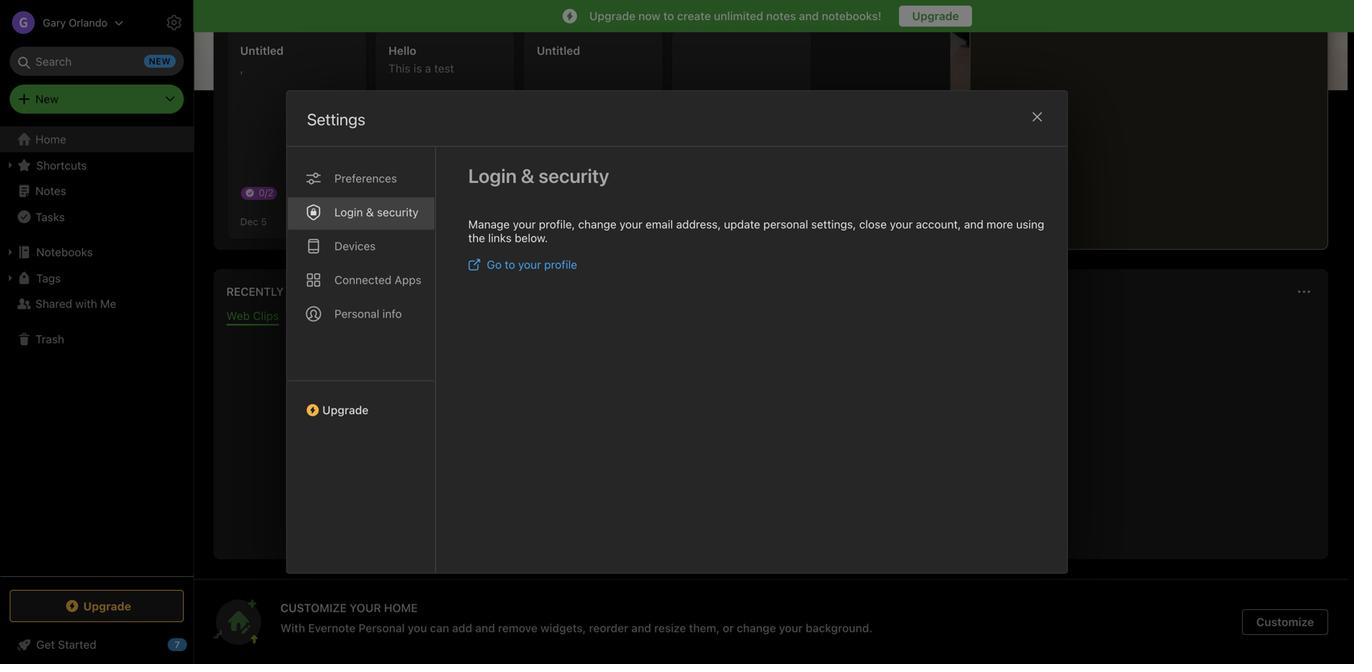 Task type: locate. For each thing, give the bounding box(es) containing it.
0 vertical spatial security
[[539, 164, 609, 187]]

login & security inside tab list
[[334, 206, 419, 219]]

links
[[488, 231, 512, 245]]

1 vertical spatial customize button
[[1242, 609, 1328, 635]]

with
[[280, 621, 305, 635]]

0 horizontal spatial login
[[334, 206, 363, 219]]

0 vertical spatial login
[[468, 164, 517, 187]]

documents tab
[[355, 309, 414, 326]]

shortcuts button
[[0, 152, 193, 178]]

manage
[[468, 218, 510, 231]]

your
[[350, 601, 381, 615]]

recently captured
[[226, 285, 347, 298]]

settings
[[307, 110, 365, 129]]

gary!
[[332, 48, 371, 67]]

security
[[539, 164, 609, 187], [377, 206, 419, 219]]

2 untitled from the left
[[537, 44, 580, 57]]

2023
[[1191, 52, 1215, 64]]

1 horizontal spatial untitled
[[537, 44, 580, 57]]

test right a
[[434, 62, 454, 75]]

shared
[[35, 297, 72, 310]]

to right go
[[505, 258, 515, 271]]

expand notebooks image
[[4, 246, 17, 259]]

nov left 28
[[388, 216, 406, 227]]

change right 21
[[578, 218, 617, 231]]

address,
[[676, 218, 721, 231]]

nov left 21
[[537, 216, 555, 227]]

tree
[[0, 127, 193, 575]]

1 vertical spatial test
[[426, 192, 443, 204]]

or
[[723, 621, 734, 635]]

remove
[[498, 621, 538, 635]]

1 horizontal spatial nov
[[537, 216, 555, 227]]

images
[[298, 309, 336, 322]]

tab list containing preferences
[[287, 147, 436, 573]]

change right or
[[737, 621, 776, 635]]

test right tag
[[426, 192, 443, 204]]

1 vertical spatial change
[[737, 621, 776, 635]]

to right now
[[663, 9, 674, 23]]

reorder
[[589, 621, 628, 635]]

change inside 'customize your home with evernote personal you can add and remove widgets, reorder and resize them, or change your background.'
[[737, 621, 776, 635]]

0 vertical spatial change
[[578, 218, 617, 231]]

to
[[663, 9, 674, 23], [505, 258, 515, 271]]

tasks
[[35, 210, 65, 223]]

0 horizontal spatial upgrade button
[[10, 590, 184, 622]]

0 vertical spatial personal
[[334, 307, 379, 320]]

untitled for untitled
[[537, 44, 580, 57]]

1 horizontal spatial change
[[737, 621, 776, 635]]

0 vertical spatial to
[[663, 9, 674, 23]]

upgrade
[[589, 9, 635, 23], [912, 9, 959, 23], [322, 403, 369, 417], [83, 599, 131, 613]]

0 horizontal spatial to
[[505, 258, 515, 271]]

1 vertical spatial &
[[366, 206, 374, 219]]

email
[[646, 218, 673, 231]]

tree containing home
[[0, 127, 193, 575]]

nov
[[388, 216, 406, 227], [537, 216, 555, 227]]

tags
[[36, 271, 61, 285]]

profile,
[[539, 218, 575, 231]]

0 horizontal spatial untitled
[[240, 44, 284, 57]]

and left more in the right of the page
[[964, 218, 983, 231]]

notes
[[766, 9, 796, 23]]

1 vertical spatial personal
[[359, 621, 405, 635]]

& inside tab list
[[366, 206, 374, 219]]

1 horizontal spatial security
[[539, 164, 609, 187]]

clips
[[253, 309, 279, 322]]

21
[[557, 216, 568, 227]]

0 vertical spatial &
[[521, 164, 534, 187]]

your left background.
[[779, 621, 803, 635]]

test inside hello this is a test
[[434, 62, 454, 75]]

1 untitled from the left
[[240, 44, 284, 57]]

0 horizontal spatial nov
[[388, 216, 406, 227]]

login up the manage
[[468, 164, 517, 187]]

0 horizontal spatial &
[[366, 206, 374, 219]]

0 vertical spatial login & security
[[468, 164, 609, 187]]

0 horizontal spatial security
[[377, 206, 419, 219]]

create
[[696, 147, 733, 162]]

home
[[384, 601, 418, 615]]

2 nov from the left
[[537, 216, 555, 227]]

login & security
[[468, 164, 609, 187], [334, 206, 419, 219]]

a
[[425, 62, 431, 75]]

personal down your
[[359, 621, 405, 635]]

1 vertical spatial login
[[334, 206, 363, 219]]

untitled
[[240, 44, 284, 57], [537, 44, 580, 57]]

1 vertical spatial security
[[377, 206, 419, 219]]

them,
[[689, 621, 720, 635]]

your down below.
[[518, 258, 541, 271]]

& up below.
[[521, 164, 534, 187]]

& down preferences
[[366, 206, 374, 219]]

1 horizontal spatial upgrade button
[[287, 380, 435, 423]]

expand tags image
[[4, 272, 17, 285]]

0 horizontal spatial change
[[578, 218, 617, 231]]

change inside manage your profile, change your email address, update personal settings, close your account, and more using the links below.
[[578, 218, 617, 231]]

add
[[452, 621, 472, 635]]

None search field
[[21, 47, 172, 76]]

0 vertical spatial test
[[434, 62, 454, 75]]

1 nov from the left
[[388, 216, 406, 227]]

recently captured button
[[223, 282, 347, 301]]

tab list
[[287, 147, 436, 573], [217, 309, 1325, 326]]

go to your profile button
[[468, 258, 577, 271]]

new
[[35, 92, 59, 106]]

profile
[[544, 258, 577, 271]]

,
[[240, 62, 243, 75]]

dec
[[240, 216, 258, 227]]

shared with me link
[[0, 291, 193, 317]]

security up 21
[[539, 164, 609, 187]]

nov 28
[[388, 216, 421, 227]]

1 horizontal spatial &
[[521, 164, 534, 187]]

new
[[736, 147, 759, 162]]

login & security up nov 21
[[468, 164, 609, 187]]

1 vertical spatial upgrade button
[[10, 590, 184, 622]]

connected
[[334, 273, 392, 287]]

hello this is a test
[[388, 44, 454, 75]]

1 vertical spatial login & security
[[334, 206, 419, 219]]

and
[[799, 9, 819, 23], [964, 218, 983, 231], [475, 621, 495, 635], [631, 621, 651, 635]]

preferences
[[334, 172, 397, 185]]

security down tag
[[377, 206, 419, 219]]

login up devices
[[334, 206, 363, 219]]

change
[[578, 218, 617, 231], [737, 621, 776, 635]]

info
[[382, 307, 402, 320]]

tab list containing web clips
[[217, 309, 1325, 326]]

login & security down tag
[[334, 206, 419, 219]]

&
[[521, 164, 534, 187], [366, 206, 374, 219]]

shared with me
[[35, 297, 116, 310]]

your
[[513, 218, 536, 231], [620, 218, 643, 231], [890, 218, 913, 231], [518, 258, 541, 271], [779, 621, 803, 635]]

test
[[434, 62, 454, 75], [426, 192, 443, 204]]

home
[[35, 133, 66, 146]]

personal down connected
[[334, 307, 379, 320]]

Start writing… text field
[[983, 1, 1327, 236]]

and inside manage your profile, change your email address, update personal settings, close your account, and more using the links below.
[[964, 218, 983, 231]]

manage your profile, change your email address, update personal settings, close your account, and more using the links below.
[[468, 218, 1044, 245]]

0 horizontal spatial login & security
[[334, 206, 419, 219]]

login
[[468, 164, 517, 187], [334, 206, 363, 219]]

1 vertical spatial customize
[[1256, 615, 1314, 629]]

unlimited
[[714, 9, 763, 23]]

1 vertical spatial to
[[505, 258, 515, 271]]



Task type: vqa. For each thing, say whether or not it's contained in the screenshot.
"Audio" TAB
yes



Task type: describe. For each thing, give the bounding box(es) containing it.
0 vertical spatial customize
[[1269, 51, 1322, 63]]

upgrade now to create unlimited notes and notebooks!
[[589, 9, 881, 23]]

web
[[226, 309, 250, 322]]

1 horizontal spatial login & security
[[468, 164, 609, 187]]

0 vertical spatial upgrade button
[[287, 380, 435, 423]]

and right add
[[475, 621, 495, 635]]

update
[[724, 218, 760, 231]]

hello
[[388, 44, 416, 57]]

notes
[[35, 184, 66, 197]]

wednesday,
[[1055, 52, 1117, 64]]

customize
[[280, 601, 347, 615]]

captured
[[287, 285, 347, 298]]

dec 5
[[240, 216, 267, 227]]

images tab
[[298, 309, 336, 326]]

good
[[214, 48, 252, 67]]

me
[[100, 297, 116, 310]]

recently
[[226, 285, 284, 298]]

untitled ,
[[240, 44, 284, 75]]

create
[[677, 9, 711, 23]]

more
[[987, 218, 1013, 231]]

audio
[[434, 309, 464, 322]]

settings image
[[164, 13, 184, 32]]

documents
[[355, 309, 414, 322]]

and left resize
[[631, 621, 651, 635]]

go
[[487, 258, 502, 271]]

create new note button
[[672, 31, 811, 239]]

tasks button
[[0, 204, 193, 230]]

connected apps
[[334, 273, 421, 287]]

0 vertical spatial customize button
[[1241, 45, 1328, 71]]

you
[[408, 621, 427, 635]]

this
[[388, 62, 410, 75]]

28
[[409, 216, 421, 227]]

new button
[[10, 85, 184, 114]]

widgets,
[[541, 621, 586, 635]]

evernote
[[308, 621, 356, 635]]

0/2
[[259, 187, 274, 198]]

the
[[468, 231, 485, 245]]

shortcuts
[[36, 159, 87, 172]]

wednesday, december 13, 2023
[[1055, 52, 1215, 64]]

close
[[859, 218, 887, 231]]

notebooks link
[[0, 239, 193, 265]]

Search text field
[[21, 47, 172, 76]]

december
[[1120, 52, 1172, 64]]

your up below.
[[513, 218, 536, 231]]

tag
[[396, 192, 411, 204]]

personal inside tab list
[[334, 307, 379, 320]]

personal inside 'customize your home with evernote personal you can add and remove widgets, reorder and resize them, or change your background.'
[[359, 621, 405, 635]]

go to your profile
[[487, 258, 577, 271]]

background.
[[806, 621, 873, 635]]

is
[[414, 62, 422, 75]]

using
[[1016, 218, 1044, 231]]

note
[[762, 147, 787, 162]]

13,
[[1175, 52, 1188, 64]]

nov 21
[[537, 216, 568, 227]]

personal info
[[334, 307, 402, 320]]

upgrade button
[[899, 6, 972, 27]]

notes link
[[0, 178, 193, 204]]

your left email
[[620, 218, 643, 231]]

web clips tab
[[226, 309, 279, 326]]

web clips
[[226, 309, 279, 322]]

resize
[[654, 621, 686, 635]]

apps
[[395, 273, 421, 287]]

nov for nov 21
[[537, 216, 555, 227]]

below.
[[515, 231, 548, 245]]

1 horizontal spatial login
[[468, 164, 517, 187]]

trash link
[[0, 326, 193, 352]]

1 horizontal spatial to
[[663, 9, 674, 23]]

nov for nov 28
[[388, 216, 406, 227]]

notebooks
[[36, 245, 93, 259]]

notebooks!
[[822, 9, 881, 23]]

with
[[75, 297, 97, 310]]

untitled for untitled ,
[[240, 44, 284, 57]]

close image
[[1028, 107, 1047, 127]]

settings,
[[811, 218, 856, 231]]

create new note
[[696, 147, 787, 162]]

tags button
[[0, 265, 193, 291]]

trash
[[35, 332, 64, 346]]

can
[[430, 621, 449, 635]]

upgrade inside button
[[912, 9, 959, 23]]

and right notes
[[799, 9, 819, 23]]

home link
[[0, 127, 193, 152]]

5
[[261, 216, 267, 227]]

devices
[[334, 239, 376, 253]]

good afternoon, gary!
[[214, 48, 371, 67]]

now
[[638, 9, 660, 23]]

account,
[[916, 218, 961, 231]]

your inside 'customize your home with evernote personal you can add and remove widgets, reorder and resize them, or change your background.'
[[779, 621, 803, 635]]

audio tab
[[434, 309, 464, 326]]

login inside tab list
[[334, 206, 363, 219]]

personal
[[763, 218, 808, 231]]

customize your home with evernote personal you can add and remove widgets, reorder and resize them, or change your background.
[[280, 601, 873, 635]]

your right close
[[890, 218, 913, 231]]



